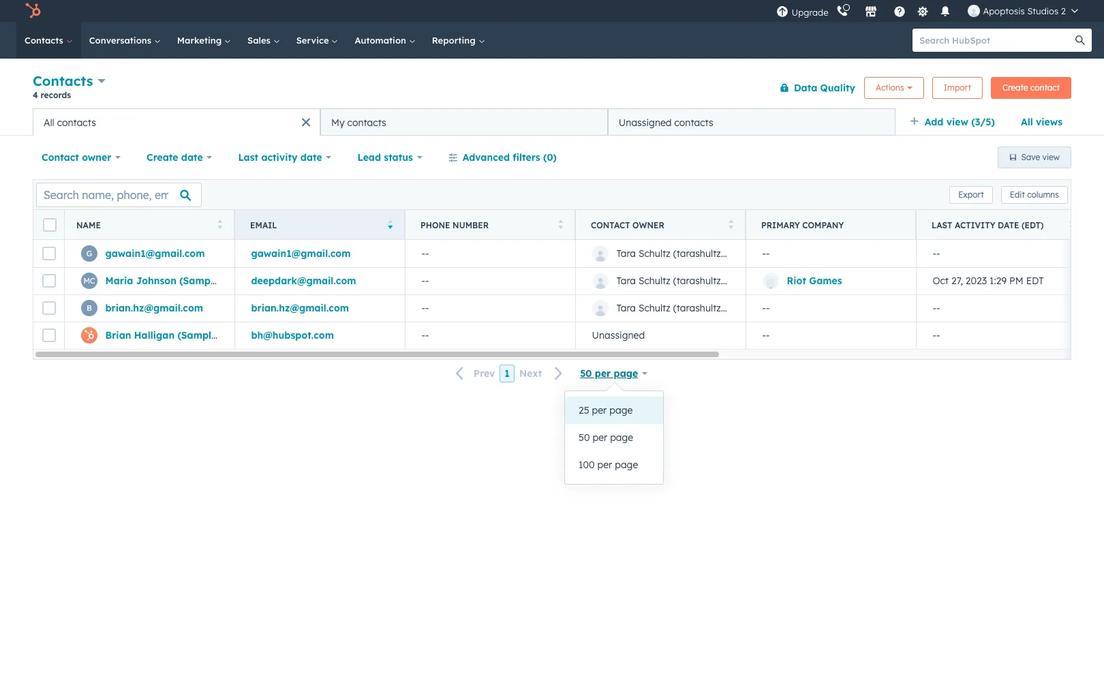 Task type: vqa. For each thing, say whether or not it's contained in the screenshot.
1st Press to sort. image from the right
yes



Task type: locate. For each thing, give the bounding box(es) containing it.
1 vertical spatial schultz
[[639, 275, 671, 287]]

0 vertical spatial unassigned
[[619, 116, 672, 129]]

1 horizontal spatial contacts
[[347, 116, 386, 129]]

apoptosis studios 2 button
[[960, 0, 1087, 22]]

prev button
[[448, 365, 500, 383]]

unassigned button
[[575, 322, 746, 349]]

brian.hz@gmail.com
[[105, 302, 203, 314], [251, 302, 349, 314]]

2 all from the left
[[44, 116, 54, 129]]

0 vertical spatial 50
[[580, 367, 592, 380]]

1 vertical spatial 50
[[579, 432, 590, 444]]

(sample right halligan
[[178, 329, 217, 342]]

gawain1@gmail.com up the deepdark@gmail.com link
[[251, 247, 351, 260]]

2 tara from the top
[[617, 275, 636, 287]]

1 horizontal spatial gawain1@gmail.com link
[[251, 247, 351, 260]]

schultz for gawain1@gmail.com
[[639, 247, 671, 260]]

1 schultz from the top
[[639, 247, 671, 260]]

1 horizontal spatial press to sort. image
[[1069, 219, 1075, 229]]

50 inside popup button
[[580, 367, 592, 380]]

brian halligan (sample contact) link
[[105, 329, 261, 342]]

2 date from the left
[[301, 151, 322, 164]]

gawain1@gmail.com link inside button
[[251, 247, 351, 260]]

edit columns button
[[1001, 186, 1068, 204]]

1 horizontal spatial view
[[1043, 152, 1060, 162]]

2 press to sort. image from the left
[[1069, 219, 1075, 229]]

3 tara schultz (tarashultz49@gmail.com) from the top
[[617, 302, 792, 314]]

0 vertical spatial 50 per page
[[580, 367, 638, 380]]

-- button for bh@hubspot.com
[[405, 322, 575, 349]]

advanced filters (0)
[[463, 151, 557, 164]]

per right "100"
[[598, 459, 612, 471]]

2 tara schultz (tarashultz49@gmail.com) button from the top
[[575, 267, 792, 295]]

search image
[[1076, 35, 1085, 45]]

0 horizontal spatial create
[[147, 151, 178, 164]]

view right add
[[947, 116, 969, 128]]

1 vertical spatial contact)
[[220, 329, 261, 342]]

(sample for halligan
[[178, 329, 217, 342]]

page inside 50 per page button
[[610, 432, 634, 444]]

upgrade
[[792, 6, 829, 17]]

press to sort. image for last activity date (edt)
[[1069, 219, 1075, 229]]

1 gawain1@gmail.com link from the left
[[105, 247, 205, 260]]

next button
[[515, 365, 571, 383]]

contact inside popup button
[[42, 151, 79, 164]]

1 vertical spatial last
[[932, 220, 953, 230]]

per up 25 per page
[[595, 367, 611, 380]]

0 vertical spatial schultz
[[639, 247, 671, 260]]

unassigned contacts button
[[608, 108, 896, 136]]

brian.hz@gmail.com down johnson
[[105, 302, 203, 314]]

brian.hz@gmail.com link
[[105, 302, 203, 314], [251, 302, 349, 314]]

phone number
[[421, 220, 489, 230]]

4 press to sort. element from the left
[[1069, 219, 1075, 231]]

create inside popup button
[[147, 151, 178, 164]]

maria
[[105, 275, 133, 287]]

halligan
[[134, 329, 175, 342]]

per
[[595, 367, 611, 380], [592, 404, 607, 417], [593, 432, 608, 444], [598, 459, 612, 471]]

25 per page
[[579, 404, 633, 417]]

automation link
[[347, 22, 424, 59]]

page inside 25 per page button
[[610, 404, 633, 417]]

brian.hz@gmail.com link down johnson
[[105, 302, 203, 314]]

date inside last activity date popup button
[[301, 151, 322, 164]]

0 horizontal spatial press to sort. image
[[558, 219, 563, 229]]

views
[[1036, 116, 1063, 128]]

owner inside popup button
[[82, 151, 111, 164]]

27,
[[952, 275, 963, 287]]

1 tara schultz (tarashultz49@gmail.com) from the top
[[617, 247, 792, 260]]

view inside button
[[1043, 152, 1060, 162]]

page down 25 per page button
[[610, 432, 634, 444]]

notifications image
[[940, 6, 952, 18]]

2 vertical spatial tara schultz (tarashultz49@gmail.com)
[[617, 302, 792, 314]]

1 vertical spatial view
[[1043, 152, 1060, 162]]

2 -- button from the top
[[405, 267, 575, 295]]

brian.hz@gmail.com link inside button
[[251, 302, 349, 314]]

deepdark@gmail.com link
[[251, 275, 356, 287]]

0 vertical spatial contact
[[42, 151, 79, 164]]

brian.hz@gmail.com inside button
[[251, 302, 349, 314]]

1 vertical spatial unassigned
[[592, 329, 645, 342]]

2 brian.hz@gmail.com from the left
[[251, 302, 349, 314]]

unassigned inside button
[[592, 329, 645, 342]]

1 horizontal spatial date
[[301, 151, 322, 164]]

2 brian.hz@gmail.com link from the left
[[251, 302, 349, 314]]

0 horizontal spatial contact owner
[[42, 151, 111, 164]]

tara
[[617, 247, 636, 260], [617, 275, 636, 287], [617, 302, 636, 314]]

0 vertical spatial create
[[1003, 82, 1029, 92]]

2 vertical spatial schultz
[[639, 302, 671, 314]]

press to sort. image left email
[[217, 219, 222, 229]]

activity
[[955, 220, 996, 230]]

contacts inside "button"
[[675, 116, 714, 129]]

marketplaces button
[[857, 0, 886, 22]]

0 vertical spatial contact)
[[222, 275, 263, 287]]

quality
[[821, 81, 856, 94]]

lead status button
[[349, 144, 431, 171]]

2 press to sort. image from the left
[[728, 219, 734, 229]]

per right 25
[[592, 404, 607, 417]]

contacts
[[25, 35, 66, 46], [33, 72, 93, 89]]

(tarashultz49@gmail.com)
[[673, 247, 792, 260], [673, 275, 792, 287], [673, 302, 792, 314]]

menu containing apoptosis studios 2
[[776, 0, 1088, 22]]

page inside 100 per page button
[[615, 459, 638, 471]]

create down all contacts button
[[147, 151, 178, 164]]

contact) for deepdark@gmail.com
[[222, 275, 263, 287]]

0 vertical spatial contact owner
[[42, 151, 111, 164]]

date down all contacts button
[[181, 151, 203, 164]]

number
[[453, 220, 489, 230]]

1 tara from the top
[[617, 247, 636, 260]]

create contact
[[1003, 82, 1060, 92]]

(sample for johnson
[[179, 275, 219, 287]]

view right save
[[1043, 152, 1060, 162]]

tara schultz (tarashultz49@gmail.com) button for deepdark@gmail.com
[[575, 267, 792, 295]]

filters
[[513, 151, 540, 164]]

0 horizontal spatial date
[[181, 151, 203, 164]]

data
[[794, 81, 818, 94]]

page up 25 per page button
[[614, 367, 638, 380]]

page up 50 per page button
[[610, 404, 633, 417]]

per down 25 per page
[[593, 432, 608, 444]]

next
[[519, 368, 542, 380]]

contact)
[[222, 275, 263, 287], [220, 329, 261, 342]]

3 contacts from the left
[[675, 116, 714, 129]]

1 gawain1@gmail.com from the left
[[105, 247, 205, 260]]

contacts down hubspot link
[[25, 35, 66, 46]]

create date
[[147, 151, 203, 164]]

3 (tarashultz49@gmail.com) from the top
[[673, 302, 792, 314]]

4 -- button from the top
[[405, 322, 575, 349]]

0 vertical spatial owner
[[82, 151, 111, 164]]

tara schultz (tarashultz49@gmail.com) for gawain1@gmail.com
[[617, 247, 792, 260]]

conversations
[[89, 35, 154, 46]]

2 schultz from the top
[[639, 275, 671, 287]]

schultz for brian.hz@gmail.com
[[639, 302, 671, 314]]

1 press to sort. image from the left
[[558, 219, 563, 229]]

1 (tarashultz49@gmail.com) from the top
[[673, 247, 792, 260]]

unassigned inside "button"
[[619, 116, 672, 129]]

press to sort. element
[[217, 219, 222, 231], [558, 219, 563, 231], [728, 219, 734, 231], [1069, 219, 1075, 231]]

2 gawain1@gmail.com from the left
[[251, 247, 351, 260]]

0 vertical spatial tara schultz (tarashultz49@gmail.com)
[[617, 247, 792, 260]]

all inside button
[[44, 116, 54, 129]]

1 contacts from the left
[[57, 116, 96, 129]]

0 horizontal spatial view
[[947, 116, 969, 128]]

1 vertical spatial create
[[147, 151, 178, 164]]

page down 50 per page button
[[615, 459, 638, 471]]

all for all views
[[1021, 116, 1033, 128]]

oct
[[933, 275, 949, 287]]

2 gawain1@gmail.com link from the left
[[251, 247, 351, 260]]

0 vertical spatial (sample
[[179, 275, 219, 287]]

0 horizontal spatial brian.hz@gmail.com
[[105, 302, 203, 314]]

press to sort. image for phone number
[[558, 219, 563, 229]]

last for last activity date
[[238, 151, 258, 164]]

unassigned
[[619, 116, 672, 129], [592, 329, 645, 342]]

1 all from the left
[[1021, 116, 1033, 128]]

press to sort. image
[[558, 219, 563, 229], [1069, 219, 1075, 229]]

25 per page button
[[565, 397, 663, 424]]

last
[[238, 151, 258, 164], [932, 220, 953, 230]]

press to sort. image
[[217, 219, 222, 229], [728, 219, 734, 229]]

tara for brian.hz@gmail.com
[[617, 302, 636, 314]]

advanced filters (0) button
[[440, 144, 566, 171]]

1 horizontal spatial brian.hz@gmail.com
[[251, 302, 349, 314]]

50
[[580, 367, 592, 380], [579, 432, 590, 444]]

all
[[1021, 116, 1033, 128], [44, 116, 54, 129]]

last inside popup button
[[238, 151, 258, 164]]

date right activity
[[301, 151, 322, 164]]

export button
[[950, 186, 993, 204]]

3 -- button from the top
[[405, 295, 575, 322]]

-
[[422, 247, 425, 260], [425, 247, 429, 260], [763, 247, 766, 260], [766, 247, 770, 260], [933, 247, 937, 260], [937, 247, 941, 260], [422, 275, 425, 287], [425, 275, 429, 287], [422, 302, 425, 314], [425, 302, 429, 314], [763, 302, 766, 314], [766, 302, 770, 314], [933, 302, 937, 314], [937, 302, 941, 314], [422, 329, 425, 342], [425, 329, 429, 342], [763, 329, 766, 342], [766, 329, 770, 342], [933, 329, 937, 342], [937, 329, 941, 342]]

contacts up records
[[33, 72, 93, 89]]

-- button for brian.hz@gmail.com
[[405, 295, 575, 322]]

1 vertical spatial contacts
[[33, 72, 93, 89]]

gawain1@gmail.com link up the deepdark@gmail.com link
[[251, 247, 351, 260]]

add
[[925, 116, 944, 128]]

help button
[[889, 0, 912, 22]]

date
[[998, 220, 1020, 230]]

page for 100 per page button
[[615, 459, 638, 471]]

3 tara schultz (tarashultz49@gmail.com) button from the top
[[575, 295, 792, 322]]

conversations link
[[81, 22, 169, 59]]

0 vertical spatial last
[[238, 151, 258, 164]]

1 horizontal spatial press to sort. image
[[728, 219, 734, 229]]

gawain1@gmail.com link up johnson
[[105, 247, 205, 260]]

per for 25 per page button
[[592, 404, 607, 417]]

50 per page button
[[571, 360, 657, 387]]

50 per page down 25 per page
[[579, 432, 634, 444]]

press to sort. element for last activity date (edt)
[[1069, 219, 1075, 231]]

50 per page inside button
[[579, 432, 634, 444]]

2 horizontal spatial contacts
[[675, 116, 714, 129]]

0 vertical spatial contacts
[[25, 35, 66, 46]]

0 horizontal spatial contacts
[[57, 116, 96, 129]]

1 brian.hz@gmail.com link from the left
[[105, 302, 203, 314]]

1 vertical spatial (tarashultz49@gmail.com)
[[673, 275, 792, 287]]

1 horizontal spatial contact
[[591, 220, 630, 230]]

add view (3/5) button
[[901, 108, 1012, 136]]

oct 27, 2023 1:29 pm edt
[[933, 275, 1044, 287]]

0 horizontal spatial last
[[238, 151, 258, 164]]

create left contact
[[1003, 82, 1029, 92]]

primary
[[762, 220, 800, 230]]

3 tara from the top
[[617, 302, 636, 314]]

1 vertical spatial 50 per page
[[579, 432, 634, 444]]

0 vertical spatial tara
[[617, 247, 636, 260]]

50 per page
[[580, 367, 638, 380], [579, 432, 634, 444]]

1:29
[[990, 275, 1007, 287]]

2 (tarashultz49@gmail.com) from the top
[[673, 275, 792, 287]]

0 horizontal spatial contact
[[42, 151, 79, 164]]

apoptosis
[[983, 5, 1025, 16]]

bh@hubspot.com link
[[251, 329, 334, 342]]

50 down 25
[[579, 432, 590, 444]]

edit columns
[[1010, 189, 1060, 199]]

Search HubSpot search field
[[913, 29, 1080, 52]]

create inside button
[[1003, 82, 1029, 92]]

service link
[[288, 22, 347, 59]]

sales
[[248, 35, 273, 46]]

page inside 50 per page popup button
[[614, 367, 638, 380]]

0 horizontal spatial gawain1@gmail.com
[[105, 247, 205, 260]]

4 records
[[33, 90, 71, 100]]

prev
[[474, 368, 495, 380]]

1 vertical spatial tara schultz (tarashultz49@gmail.com)
[[617, 275, 792, 287]]

0 horizontal spatial gawain1@gmail.com link
[[105, 247, 205, 260]]

0 horizontal spatial all
[[44, 116, 54, 129]]

tara schultz (tarashultz49@gmail.com) button for gawain1@gmail.com
[[575, 240, 792, 267]]

calling icon image
[[837, 5, 849, 18]]

(sample right johnson
[[179, 275, 219, 287]]

1 horizontal spatial gawain1@gmail.com
[[251, 247, 351, 260]]

maria johnson (sample contact) link
[[105, 275, 263, 287]]

1 press to sort. image from the left
[[217, 219, 222, 229]]

-- button
[[405, 240, 575, 267], [405, 267, 575, 295], [405, 295, 575, 322], [405, 322, 575, 349]]

press to sort. image left primary
[[728, 219, 734, 229]]

1 vertical spatial tara
[[617, 275, 636, 287]]

brian.hz@gmail.com link down the deepdark@gmail.com link
[[251, 302, 349, 314]]

1 tara schultz (tarashultz49@gmail.com) button from the top
[[575, 240, 792, 267]]

0 horizontal spatial press to sort. image
[[217, 219, 222, 229]]

2 contacts from the left
[[347, 116, 386, 129]]

menu
[[776, 0, 1088, 22]]

primary company column header
[[746, 210, 917, 240]]

1 vertical spatial (sample
[[178, 329, 217, 342]]

create date button
[[138, 144, 221, 171]]

1 date from the left
[[181, 151, 203, 164]]

2
[[1061, 5, 1066, 16]]

advanced
[[463, 151, 510, 164]]

tara for gawain1@gmail.com
[[617, 247, 636, 260]]

1 horizontal spatial brian.hz@gmail.com link
[[251, 302, 349, 314]]

all for all contacts
[[44, 116, 54, 129]]

100 per page button
[[565, 451, 663, 479]]

(0)
[[543, 151, 557, 164]]

2 vertical spatial (tarashultz49@gmail.com)
[[673, 302, 792, 314]]

0 horizontal spatial brian.hz@gmail.com link
[[105, 302, 203, 314]]

2 tara schultz (tarashultz49@gmail.com) from the top
[[617, 275, 792, 287]]

50 per page up 25 per page
[[580, 367, 638, 380]]

1 vertical spatial contact owner
[[591, 220, 665, 230]]

1 horizontal spatial contact owner
[[591, 220, 665, 230]]

brian.hz@gmail.com down the deepdark@gmail.com link
[[251, 302, 349, 314]]

50 inside button
[[579, 432, 590, 444]]

2 vertical spatial tara
[[617, 302, 636, 314]]

1 horizontal spatial all
[[1021, 116, 1033, 128]]

3 schultz from the top
[[639, 302, 671, 314]]

0 vertical spatial view
[[947, 116, 969, 128]]

page
[[614, 367, 638, 380], [610, 404, 633, 417], [610, 432, 634, 444], [615, 459, 638, 471]]

contact owner button
[[33, 144, 130, 171]]

all left views
[[1021, 116, 1033, 128]]

1 vertical spatial owner
[[633, 220, 665, 230]]

4
[[33, 90, 38, 100]]

gawain1@gmail.com up johnson
[[105, 247, 205, 260]]

tara schultz (tarashultz49@gmail.com) button for brian.hz@gmail.com
[[575, 295, 792, 322]]

tara schultz image
[[968, 5, 981, 17]]

-- button for gawain1@gmail.com
[[405, 240, 575, 267]]

1 horizontal spatial create
[[1003, 82, 1029, 92]]

view inside popup button
[[947, 116, 969, 128]]

create for create contact
[[1003, 82, 1029, 92]]

3 press to sort. element from the left
[[728, 219, 734, 231]]

1 horizontal spatial last
[[932, 220, 953, 230]]

help image
[[894, 6, 906, 18]]

25
[[579, 404, 589, 417]]

0 horizontal spatial owner
[[82, 151, 111, 164]]

2 press to sort. element from the left
[[558, 219, 563, 231]]

all down 4 records at the top left
[[44, 116, 54, 129]]

50 up 25
[[580, 367, 592, 380]]

1 -- button from the top
[[405, 240, 575, 267]]

0 vertical spatial (tarashultz49@gmail.com)
[[673, 247, 792, 260]]



Task type: describe. For each thing, give the bounding box(es) containing it.
my contacts
[[331, 116, 386, 129]]

data quality button
[[771, 74, 856, 101]]

create for create date
[[147, 151, 178, 164]]

primary company
[[762, 220, 844, 230]]

service
[[296, 35, 332, 46]]

contact) for bh@hubspot.com
[[220, 329, 261, 342]]

contacts button
[[33, 71, 106, 91]]

upgrade image
[[777, 6, 789, 18]]

contacts inside popup button
[[33, 72, 93, 89]]

bh@hubspot.com
[[251, 329, 334, 342]]

1 brian.hz@gmail.com from the left
[[105, 302, 203, 314]]

company
[[803, 220, 844, 230]]

page for 50 per page button
[[610, 432, 634, 444]]

all contacts button
[[33, 108, 320, 136]]

-- button for deepdark@gmail.com
[[405, 267, 575, 295]]

(tarashultz49@gmail.com) for gawain1@gmail.com
[[673, 247, 792, 260]]

50 per page inside popup button
[[580, 367, 638, 380]]

view for add
[[947, 116, 969, 128]]

last activity date button
[[229, 144, 341, 171]]

contacts for unassigned contacts
[[675, 116, 714, 129]]

contact
[[1031, 82, 1060, 92]]

page for 25 per page button
[[610, 404, 633, 417]]

apoptosis studios 2
[[983, 5, 1066, 16]]

pm
[[1010, 275, 1024, 287]]

descending sort. press to sort ascending. image
[[388, 219, 393, 229]]

marketing link
[[169, 22, 239, 59]]

contacts for my contacts
[[347, 116, 386, 129]]

view for save
[[1043, 152, 1060, 162]]

brian
[[105, 329, 131, 342]]

add view (3/5)
[[925, 116, 995, 128]]

marketing
[[177, 35, 224, 46]]

(tarashultz49@gmail.com) for brian.hz@gmail.com
[[673, 302, 792, 314]]

records
[[41, 90, 71, 100]]

lead status
[[358, 151, 413, 164]]

name
[[76, 220, 101, 230]]

columns
[[1028, 189, 1060, 199]]

unassigned for unassigned
[[592, 329, 645, 342]]

johnson
[[136, 275, 177, 287]]

edit
[[1010, 189, 1025, 199]]

maria johnson (sample contact)
[[105, 275, 263, 287]]

tara schultz (tarashultz49@gmail.com) for brian.hz@gmail.com
[[617, 302, 792, 314]]

hubspot link
[[16, 3, 51, 19]]

notifications button
[[934, 0, 958, 22]]

1 horizontal spatial owner
[[633, 220, 665, 230]]

1 vertical spatial contact
[[591, 220, 630, 230]]

create contact button
[[991, 77, 1072, 99]]

data quality
[[794, 81, 856, 94]]

pagination navigation
[[448, 365, 571, 383]]

tara for deepdark@gmail.com
[[617, 275, 636, 287]]

contacts link
[[16, 22, 81, 59]]

save
[[1022, 152, 1041, 162]]

100
[[579, 459, 595, 471]]

per for 50 per page button
[[593, 432, 608, 444]]

hubspot image
[[25, 3, 41, 19]]

bh@hubspot.com button
[[235, 322, 405, 349]]

brian.hz@gmail.com button
[[235, 295, 405, 322]]

press to sort. element for contact owner
[[728, 219, 734, 231]]

all contacts
[[44, 116, 96, 129]]

riot games link
[[787, 275, 842, 287]]

unassigned for unassigned contacts
[[619, 116, 672, 129]]

2023
[[966, 275, 987, 287]]

my contacts button
[[320, 108, 608, 136]]

brian halligan (sample contact)
[[105, 329, 261, 342]]

all views
[[1021, 116, 1063, 128]]

contacts banner
[[33, 70, 1072, 108]]

per inside popup button
[[595, 367, 611, 380]]

per for 100 per page button
[[598, 459, 612, 471]]

Search name, phone, email addresses, or company search field
[[36, 182, 202, 207]]

press to sort. element for phone number
[[558, 219, 563, 231]]

studios
[[1028, 5, 1059, 16]]

search button
[[1069, 29, 1092, 52]]

unassigned contacts
[[619, 116, 714, 129]]

lead
[[358, 151, 381, 164]]

tara schultz (tarashultz49@gmail.com) for deepdark@gmail.com
[[617, 275, 792, 287]]

contacts for all contacts
[[57, 116, 96, 129]]

status
[[384, 151, 413, 164]]

1
[[505, 367, 510, 380]]

(edt)
[[1022, 220, 1044, 230]]

last for last activity date (edt)
[[932, 220, 953, 230]]

schultz for deepdark@gmail.com
[[639, 275, 671, 287]]

actions
[[876, 82, 905, 92]]

save view
[[1022, 152, 1060, 162]]

actions button
[[865, 77, 924, 99]]

100 per page
[[579, 459, 638, 471]]

deepdark@gmail.com button
[[235, 267, 405, 295]]

automation
[[355, 35, 409, 46]]

gawain1@gmail.com button
[[235, 240, 405, 267]]

reporting
[[432, 35, 478, 46]]

email
[[250, 220, 277, 230]]

descending sort. press to sort ascending. element
[[388, 219, 393, 231]]

50 per page button
[[565, 424, 663, 451]]

(3/5)
[[972, 116, 995, 128]]

export
[[959, 189, 984, 199]]

riot games
[[787, 275, 842, 287]]

marketplaces image
[[866, 6, 878, 18]]

calling icon button
[[831, 2, 855, 20]]

1 press to sort. element from the left
[[217, 219, 222, 231]]

(tarashultz49@gmail.com) for deepdark@gmail.com
[[673, 275, 792, 287]]

gawain1@gmail.com inside button
[[251, 247, 351, 260]]

settings image
[[917, 6, 929, 18]]

import
[[944, 82, 971, 92]]

reporting link
[[424, 22, 493, 59]]

date inside create date popup button
[[181, 151, 203, 164]]

contact owner inside popup button
[[42, 151, 111, 164]]

import button
[[932, 77, 983, 99]]

edt
[[1027, 275, 1044, 287]]

last activity date (edt)
[[932, 220, 1044, 230]]

deepdark@gmail.com
[[251, 275, 356, 287]]



